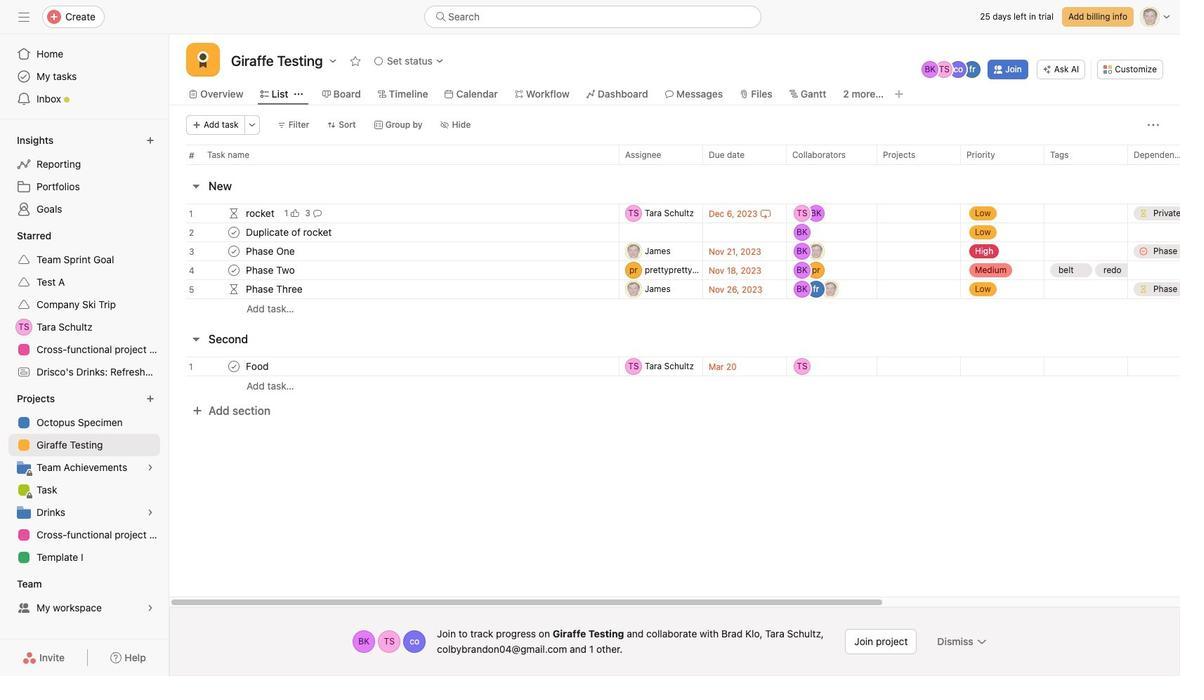 Task type: describe. For each thing, give the bounding box(es) containing it.
more actions image
[[248, 121, 256, 129]]

collapse task list for this group image
[[190, 181, 202, 192]]

add to starred image
[[350, 55, 361, 67]]

duplicate of rocket cell
[[169, 223, 619, 242]]

task name text field for food cell
[[243, 360, 273, 374]]

mark complete checkbox for food cell
[[225, 358, 242, 375]]

1 like. click to like this task image
[[291, 209, 299, 218]]

dependencies image
[[225, 205, 242, 222]]

tags for phase three cell
[[1044, 280, 1128, 299]]

3 comments image
[[313, 209, 322, 218]]

mark complete image for phase two cell
[[225, 262, 242, 279]]

mark complete checkbox for phase two cell
[[225, 262, 242, 279]]

mark complete image for food cell
[[225, 358, 242, 375]]

new project or portfolio image
[[146, 395, 155, 403]]

tab actions image
[[294, 90, 302, 98]]

tags for rocket cell
[[1044, 204, 1128, 223]]

phase one cell
[[169, 242, 619, 261]]

linked projects for rocket cell
[[877, 204, 961, 223]]

food cell
[[169, 357, 619, 376]]

mark complete image for duplicate of rocket cell
[[225, 224, 242, 241]]

insights element
[[0, 128, 169, 223]]

header new tree grid
[[169, 199, 1180, 318]]

linked projects for phase three cell
[[877, 280, 961, 299]]

new insights image
[[146, 136, 155, 145]]

starred element
[[0, 223, 169, 386]]

see details, my workspace image
[[146, 604, 155, 612]]

0 vertical spatial more actions image
[[1148, 119, 1159, 131]]

teams element
[[0, 572, 169, 622]]

task name text field for phase three cell
[[243, 282, 307, 296]]



Task type: vqa. For each thing, say whether or not it's contained in the screenshot.
LEFT
no



Task type: locate. For each thing, give the bounding box(es) containing it.
mark complete image inside food cell
[[225, 358, 242, 375]]

task name text field inside food cell
[[243, 360, 273, 374]]

1 horizontal spatial more actions image
[[1148, 119, 1159, 131]]

phase two cell
[[169, 261, 619, 280]]

mark complete image inside duplicate of rocket cell
[[225, 224, 242, 241]]

task name text field for duplicate of rocket cell
[[243, 225, 336, 240]]

task name text field right mark complete option
[[243, 244, 299, 258]]

2 task name text field from the top
[[243, 225, 336, 240]]

ribbon image
[[195, 51, 211, 68]]

Mark complete checkbox
[[225, 224, 242, 241], [225, 262, 242, 279], [225, 358, 242, 375]]

Task name text field
[[243, 207, 279, 221], [243, 225, 336, 240], [243, 282, 307, 296], [243, 360, 273, 374]]

mark complete checkbox inside food cell
[[225, 358, 242, 375]]

4 task name text field from the top
[[243, 360, 273, 374]]

task name text field inside phase one cell
[[243, 244, 299, 258]]

task name text field inside phase two cell
[[243, 263, 299, 277]]

4 mark complete image from the top
[[225, 358, 242, 375]]

see details, team achievements image
[[146, 464, 155, 472]]

hide sidebar image
[[18, 11, 30, 22]]

task name text field for phase two cell
[[243, 263, 299, 277]]

0 vertical spatial mark complete checkbox
[[225, 224, 242, 241]]

task name text field inside duplicate of rocket cell
[[243, 225, 336, 240]]

linked projects for duplicate of rocket cell
[[877, 223, 961, 242]]

3 mark complete image from the top
[[225, 262, 242, 279]]

1 task name text field from the top
[[243, 207, 279, 221]]

2 task name text field from the top
[[243, 263, 299, 277]]

mark complete image inside phase one cell
[[225, 243, 242, 260]]

task name text field inside phase three cell
[[243, 282, 307, 296]]

task name text field for phase one cell at the top of the page
[[243, 244, 299, 258]]

rocket cell
[[169, 204, 619, 223]]

1 vertical spatial task name text field
[[243, 263, 299, 277]]

1 task name text field from the top
[[243, 244, 299, 258]]

0 horizontal spatial more actions image
[[976, 636, 987, 648]]

2 mark complete image from the top
[[225, 243, 242, 260]]

Task name text field
[[243, 244, 299, 258], [243, 263, 299, 277]]

2 vertical spatial mark complete checkbox
[[225, 358, 242, 375]]

0 vertical spatial task name text field
[[243, 244, 299, 258]]

1 mark complete image from the top
[[225, 224, 242, 241]]

row
[[169, 145, 1180, 171], [186, 164, 1180, 165], [169, 199, 1180, 228], [169, 218, 1180, 247], [169, 237, 1180, 266], [169, 256, 1180, 284], [169, 275, 1180, 303], [169, 299, 1180, 318], [169, 353, 1180, 381], [169, 376, 1180, 395]]

list box
[[424, 6, 761, 28]]

2 mark complete checkbox from the top
[[225, 262, 242, 279]]

task name text field for rocket cell
[[243, 207, 279, 221]]

phase three cell
[[169, 280, 619, 299]]

see details, drinks image
[[146, 509, 155, 517]]

mark complete checkbox inside duplicate of rocket cell
[[225, 224, 242, 241]]

projects element
[[0, 386, 169, 572]]

more actions image
[[1148, 119, 1159, 131], [976, 636, 987, 648]]

1 vertical spatial more actions image
[[976, 636, 987, 648]]

mark complete checkbox for duplicate of rocket cell
[[225, 224, 242, 241]]

3 task name text field from the top
[[243, 282, 307, 296]]

global element
[[0, 34, 169, 119]]

mark complete checkbox inside phase two cell
[[225, 262, 242, 279]]

header second tree grid
[[169, 353, 1180, 395]]

collapse task list for this group image
[[190, 334, 202, 345]]

mark complete image for phase one cell at the top of the page
[[225, 243, 242, 260]]

mark complete image
[[225, 224, 242, 241], [225, 243, 242, 260], [225, 262, 242, 279], [225, 358, 242, 375]]

tags for duplicate of rocket cell
[[1044, 223, 1128, 242]]

3 mark complete checkbox from the top
[[225, 358, 242, 375]]

mark complete image inside phase two cell
[[225, 262, 242, 279]]

1 mark complete checkbox from the top
[[225, 224, 242, 241]]

Mark complete checkbox
[[225, 243, 242, 260]]

you've reached the maximum number of tabs. remove a tab to add a new one. image
[[894, 89, 905, 100]]

1 vertical spatial mark complete checkbox
[[225, 262, 242, 279]]

task name text field down '1 like. click to like this task' image
[[243, 263, 299, 277]]

dependencies image
[[225, 281, 242, 298]]

task name text field inside rocket cell
[[243, 207, 279, 221]]



